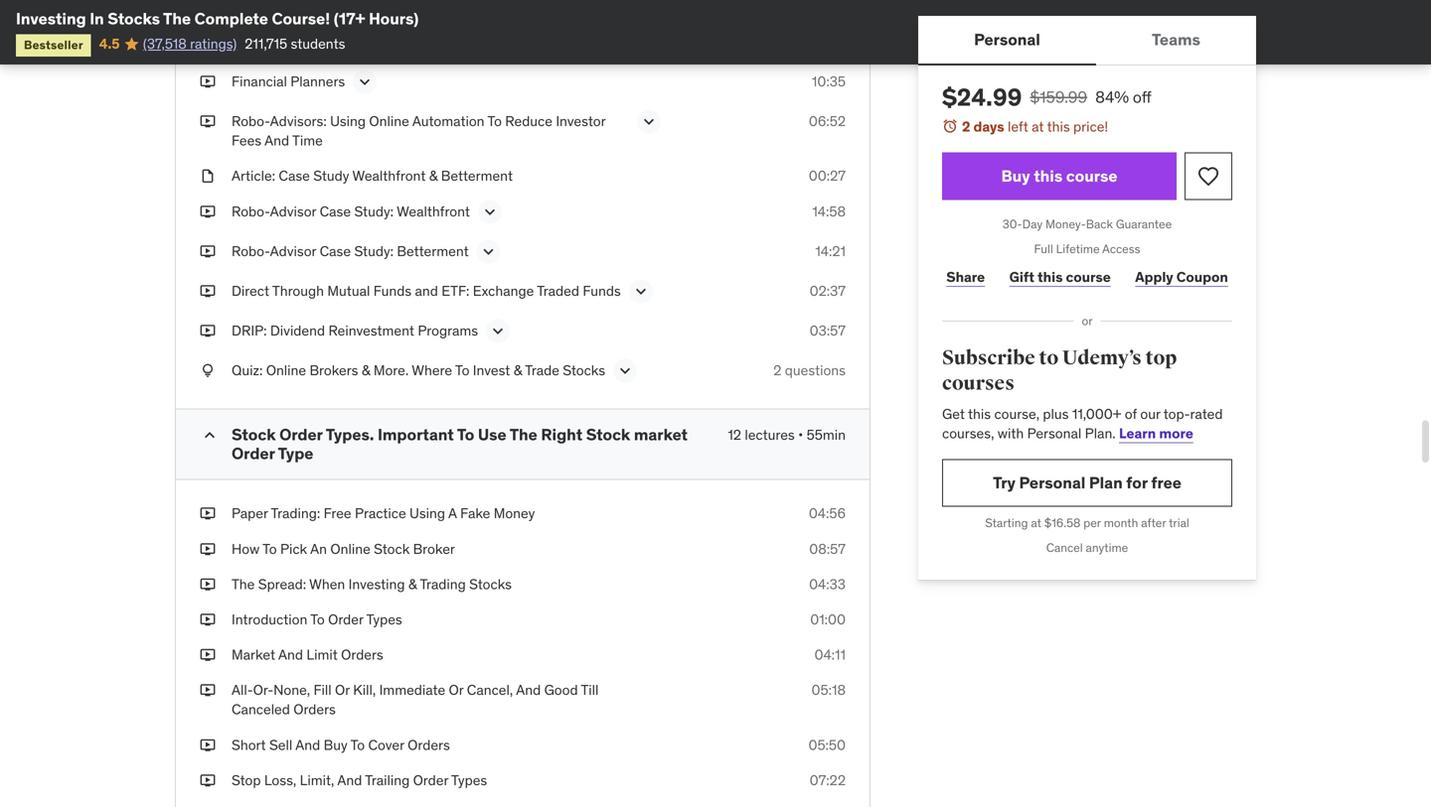 Task type: describe. For each thing, give the bounding box(es) containing it.
gift
[[1009, 268, 1034, 286]]

and right the limit, in the left of the page
[[337, 772, 362, 790]]

for
[[1126, 473, 1148, 493]]

quiz:
[[232, 362, 263, 379]]

direct
[[232, 282, 269, 300]]

this down $159.99
[[1047, 118, 1070, 136]]

3 xsmall image from the top
[[200, 167, 216, 186]]

to left invest at the left top of page
[[455, 362, 469, 379]]

0 vertical spatial betterment
[[441, 167, 513, 185]]

limit,
[[300, 772, 334, 790]]

rated
[[1190, 405, 1223, 423]]

short
[[232, 737, 266, 755]]

2 vertical spatial online
[[330, 540, 370, 558]]

case for betterment
[[320, 242, 351, 260]]

1 funds from the left
[[373, 282, 412, 300]]

article:
[[232, 167, 275, 185]]

starting
[[985, 516, 1028, 531]]

online inside robo-advisors: using online automation to reduce investor fees and time
[[369, 112, 409, 130]]

04:56
[[809, 505, 846, 523]]

course!
[[272, 8, 330, 29]]

course,
[[994, 405, 1040, 423]]

0 vertical spatial at
[[1032, 118, 1044, 136]]

04:33
[[809, 576, 846, 594]]

stop loss, limit, and trailing order types
[[232, 772, 487, 790]]

08:57
[[809, 540, 846, 558]]

subscribe
[[942, 346, 1035, 371]]

kill,
[[353, 682, 376, 700]]

2 xsmall image from the top
[[200, 72, 216, 92]]

day
[[1022, 217, 1043, 232]]

03:57
[[810, 322, 846, 340]]

course for gift this course
[[1066, 268, 1111, 286]]

trial
[[1169, 516, 1189, 531]]

small image
[[200, 426, 220, 445]]

all-
[[232, 682, 253, 700]]

discount
[[232, 33, 287, 51]]

2 or from the left
[[449, 682, 464, 700]]

4 xsmall image from the top
[[200, 321, 216, 341]]

planners
[[290, 73, 345, 90]]

show lecture description image for robo-advisor case study: wealthfront
[[480, 202, 500, 222]]

share button
[[942, 258, 989, 297]]

07:22
[[810, 772, 846, 790]]

1 or from the left
[[335, 682, 350, 700]]

trading
[[420, 576, 466, 594]]

robo- for robo-advisors: using online automation to reduce investor fees and time
[[232, 112, 270, 130]]

loss,
[[264, 772, 296, 790]]

lifetime
[[1056, 241, 1100, 257]]

study: for wealthfront
[[354, 203, 394, 220]]

show lecture description image for robo-advisors: using online automation to reduce investor fees and time
[[639, 112, 659, 132]]

2 vertical spatial personal
[[1019, 473, 1085, 493]]

financial
[[232, 73, 287, 90]]

pick
[[280, 540, 307, 558]]

types.
[[326, 425, 374, 445]]

to
[[1039, 346, 1059, 371]]

investing in stocks the complete course! (17+ hours)
[[16, 8, 419, 29]]

through
[[272, 282, 324, 300]]

teams button
[[1096, 16, 1256, 64]]

plus
[[1043, 405, 1069, 423]]

buy inside button
[[1001, 166, 1030, 186]]

buy this course button
[[942, 153, 1177, 200]]

starting at $16.58 per month after trial cancel anytime
[[985, 516, 1189, 556]]

when
[[309, 576, 345, 594]]

0 vertical spatial brokers
[[380, 33, 429, 51]]

apply coupon
[[1135, 268, 1228, 286]]

8 xsmall image from the top
[[200, 540, 216, 559]]

stock order types. important to use the right stock market order type
[[232, 425, 688, 464]]

type
[[278, 444, 313, 464]]

limit
[[306, 646, 338, 664]]

how
[[232, 540, 260, 558]]

month
[[1104, 516, 1138, 531]]

short sell and buy to cover orders
[[232, 737, 450, 755]]

& left trade
[[513, 362, 522, 379]]

$159.99
[[1030, 87, 1087, 107]]

30-
[[1003, 217, 1022, 232]]

how to pick an online stock broker
[[232, 540, 455, 558]]

cancel,
[[467, 682, 513, 700]]

9 xsmall image from the top
[[200, 575, 216, 595]]

all-or-none, fill or kill, immediate or cancel, and good till canceled orders
[[232, 682, 599, 719]]

market
[[232, 646, 275, 664]]

6 xsmall image from the top
[[200, 736, 216, 756]]

5 xsmall image from the top
[[200, 681, 216, 701]]

1 horizontal spatial stocks
[[469, 576, 512, 594]]

apply coupon button
[[1131, 258, 1232, 297]]

a
[[448, 505, 457, 523]]

wishlist image
[[1196, 165, 1220, 188]]

$24.99
[[942, 82, 1022, 112]]

2 for 2 questions
[[773, 362, 782, 379]]

$24.99 $159.99 84% off
[[942, 82, 1151, 112]]

days
[[973, 118, 1004, 136]]

get
[[942, 405, 965, 423]]

coupon
[[1176, 268, 1228, 286]]

cancel
[[1046, 540, 1083, 556]]

to left pick
[[262, 540, 277, 558]]

1 xsmall image from the top
[[200, 0, 216, 12]]

0 vertical spatial types
[[366, 611, 402, 629]]

cover
[[368, 737, 404, 755]]

1 vertical spatial wealthfront
[[397, 203, 470, 220]]

students
[[291, 35, 345, 53]]

access
[[1102, 241, 1140, 257]]

discount (online) stock brokers
[[232, 33, 429, 51]]

& down robo-advisors: using online automation to reduce investor fees and time
[[429, 167, 438, 185]]

left
[[1008, 118, 1028, 136]]

invest
[[473, 362, 510, 379]]

12 xsmall image from the top
[[200, 772, 216, 791]]

10 xsmall image from the top
[[200, 611, 216, 630]]

2 days left at this price!
[[962, 118, 1108, 136]]

market
[[634, 425, 688, 445]]

lectures
[[745, 426, 795, 444]]

4 xsmall image from the top
[[200, 242, 216, 261]]

order down when
[[328, 611, 363, 629]]

using inside robo-advisors: using online automation to reduce investor fees and time
[[330, 112, 366, 130]]

to inside robo-advisors: using online automation to reduce investor fees and time
[[487, 112, 502, 130]]

and right sell
[[295, 737, 320, 755]]

•
[[798, 426, 803, 444]]

0 vertical spatial case
[[279, 167, 310, 185]]

7 xsmall image from the top
[[200, 505, 216, 524]]

order left types.
[[279, 425, 323, 445]]

to left cover
[[350, 737, 365, 755]]

and inside robo-advisors: using online automation to reduce investor fees and time
[[264, 132, 289, 150]]

fake
[[460, 505, 490, 523]]

drip:
[[232, 322, 267, 340]]

this for get
[[968, 405, 991, 423]]

with
[[998, 425, 1024, 443]]

share
[[946, 268, 985, 286]]

2 for 2 days left at this price!
[[962, 118, 970, 136]]

personal button
[[918, 16, 1096, 64]]

immediate
[[379, 682, 445, 700]]

try personal plan for free
[[993, 473, 1182, 493]]



Task type: locate. For each thing, give the bounding box(es) containing it.
1 vertical spatial investing
[[348, 576, 405, 594]]

1 horizontal spatial investing
[[348, 576, 405, 594]]

show lecture description image for quiz: online brokers & more. where to invest & trade stocks
[[615, 361, 635, 381]]

1 vertical spatial advisor
[[270, 242, 316, 260]]

time
[[292, 132, 323, 150]]

0 horizontal spatial orders
[[293, 701, 336, 719]]

11 xsmall image from the top
[[200, 646, 216, 665]]

1 horizontal spatial funds
[[583, 282, 621, 300]]

1 horizontal spatial 2
[[962, 118, 970, 136]]

robo- for robo-advisor case study: betterment
[[232, 242, 270, 260]]

0 vertical spatial course
[[1066, 166, 1117, 186]]

online down show lecture description image
[[369, 112, 409, 130]]

stock down the (17+
[[341, 33, 377, 51]]

show lecture description image
[[639, 112, 659, 132], [480, 202, 500, 222], [479, 242, 499, 262], [631, 282, 651, 301], [488, 321, 508, 341], [615, 361, 635, 381]]

funds left "and"
[[373, 282, 412, 300]]

2 vertical spatial orders
[[408, 737, 450, 755]]

1 vertical spatial online
[[266, 362, 306, 379]]

plan.
[[1085, 425, 1116, 443]]

04:11
[[814, 646, 846, 664]]

plan
[[1089, 473, 1123, 493]]

price!
[[1073, 118, 1108, 136]]

stocks
[[108, 8, 160, 29], [563, 362, 605, 379], [469, 576, 512, 594]]

xsmall image down ratings)
[[200, 72, 216, 92]]

advisor for robo-advisor case study: wealthfront
[[270, 203, 316, 220]]

xsmall image
[[200, 0, 216, 12], [200, 72, 216, 92], [200, 167, 216, 186], [200, 321, 216, 341], [200, 681, 216, 701], [200, 736, 216, 756]]

0 horizontal spatial investing
[[16, 8, 86, 29]]

1 vertical spatial orders
[[293, 701, 336, 719]]

robo-advisor case study: wealthfront
[[232, 203, 470, 220]]

to inside stock order types. important to use the right stock market order type
[[457, 425, 474, 445]]

0 vertical spatial stocks
[[108, 8, 160, 29]]

advisor up through
[[270, 242, 316, 260]]

2 horizontal spatial stocks
[[563, 362, 605, 379]]

course inside button
[[1066, 166, 1117, 186]]

paper
[[232, 505, 268, 523]]

subscribe to udemy's top courses
[[942, 346, 1177, 396]]

study: for betterment
[[354, 242, 394, 260]]

xsmall image left drip:
[[200, 321, 216, 341]]

this inside button
[[1034, 166, 1063, 186]]

stocks right trade
[[563, 362, 605, 379]]

and left limit
[[278, 646, 303, 664]]

robo- up fees
[[232, 112, 270, 130]]

1 vertical spatial personal
[[1027, 425, 1081, 443]]

3 robo- from the top
[[232, 242, 270, 260]]

at right the left
[[1032, 118, 1044, 136]]

00:27
[[809, 167, 846, 185]]

1 vertical spatial the
[[510, 425, 537, 445]]

market and limit orders
[[232, 646, 383, 664]]

2 vertical spatial stocks
[[469, 576, 512, 594]]

automation
[[412, 112, 485, 130]]

quiz: online brokers & more. where to invest & trade stocks
[[232, 362, 605, 379]]

case down study
[[320, 203, 351, 220]]

&
[[429, 167, 438, 185], [362, 362, 370, 379], [513, 362, 522, 379], [408, 576, 417, 594]]

14:58
[[812, 203, 846, 220]]

2 vertical spatial robo-
[[232, 242, 270, 260]]

orders down fill
[[293, 701, 336, 719]]

stock right the right
[[586, 425, 630, 445]]

try
[[993, 473, 1016, 493]]

2 robo- from the top
[[232, 203, 270, 220]]

2 horizontal spatial the
[[510, 425, 537, 445]]

this for buy
[[1034, 166, 1063, 186]]

0 vertical spatial buy
[[1001, 166, 1030, 186]]

tab list
[[918, 16, 1256, 66]]

case left study
[[279, 167, 310, 185]]

hours)
[[369, 8, 419, 29]]

1 study: from the top
[[354, 203, 394, 220]]

1 vertical spatial brokers
[[310, 362, 358, 379]]

at
[[1032, 118, 1044, 136], [1031, 516, 1041, 531]]

case for wealthfront
[[320, 203, 351, 220]]

0 horizontal spatial stocks
[[108, 8, 160, 29]]

this right gift
[[1038, 268, 1063, 286]]

2 left questions
[[773, 362, 782, 379]]

mutual
[[327, 282, 370, 300]]

article: case study wealthfront & betterment
[[232, 167, 513, 185]]

1 vertical spatial study:
[[354, 242, 394, 260]]

money
[[494, 505, 535, 523]]

to
[[487, 112, 502, 130], [455, 362, 469, 379], [457, 425, 474, 445], [262, 540, 277, 558], [310, 611, 325, 629], [350, 737, 365, 755]]

3 xsmall image from the top
[[200, 202, 216, 221]]

types
[[366, 611, 402, 629], [451, 772, 487, 790]]

personal inside button
[[974, 29, 1040, 50]]

investing down how to pick an online stock broker
[[348, 576, 405, 594]]

using down show lecture description image
[[330, 112, 366, 130]]

11,000+
[[1072, 405, 1121, 423]]

personal up the "$24.99"
[[974, 29, 1040, 50]]

84%
[[1095, 87, 1129, 107]]

course up the back
[[1066, 166, 1117, 186]]

xsmall image
[[200, 32, 216, 52], [200, 112, 216, 131], [200, 202, 216, 221], [200, 242, 216, 261], [200, 282, 216, 301], [200, 361, 216, 380], [200, 505, 216, 524], [200, 540, 216, 559], [200, 575, 216, 595], [200, 611, 216, 630], [200, 646, 216, 665], [200, 772, 216, 791]]

practice
[[355, 505, 406, 523]]

stock
[[341, 33, 377, 51], [232, 425, 276, 445], [586, 425, 630, 445], [374, 540, 410, 558]]

1 vertical spatial stocks
[[563, 362, 605, 379]]

personal up $16.58
[[1019, 473, 1085, 493]]

1 horizontal spatial types
[[451, 772, 487, 790]]

or right fill
[[335, 682, 350, 700]]

robo- for robo-advisor case study: wealthfront
[[232, 203, 270, 220]]

1 vertical spatial at
[[1031, 516, 1041, 531]]

course for buy this course
[[1066, 166, 1117, 186]]

0 vertical spatial study:
[[354, 203, 394, 220]]

1 vertical spatial case
[[320, 203, 351, 220]]

wealthfront down article: case study wealthfront & betterment
[[397, 203, 470, 220]]

stock right small icon
[[232, 425, 276, 445]]

& left more.
[[362, 362, 370, 379]]

personal
[[974, 29, 1040, 50], [1027, 425, 1081, 443], [1019, 473, 1085, 493]]

udemy's
[[1062, 346, 1142, 371]]

betterment down automation
[[441, 167, 513, 185]]

betterment
[[441, 167, 513, 185], [397, 242, 469, 260]]

good
[[544, 682, 578, 700]]

1 vertical spatial buy
[[324, 737, 348, 755]]

& left trading
[[408, 576, 417, 594]]

(37,518 ratings)
[[143, 35, 237, 53]]

course down lifetime at the top right
[[1066, 268, 1111, 286]]

learn more link
[[1119, 425, 1193, 443]]

12 lectures • 55min
[[728, 426, 846, 444]]

robo- inside robo-advisors: using online automation to reduce investor fees and time
[[232, 112, 270, 130]]

show lecture description image for robo-advisor case study: betterment
[[479, 242, 499, 262]]

orders inside all-or-none, fill or kill, immediate or cancel, and good till canceled orders
[[293, 701, 336, 719]]

personal down plus
[[1027, 425, 1081, 443]]

0 horizontal spatial types
[[366, 611, 402, 629]]

brokers down hours)
[[380, 33, 429, 51]]

this for gift
[[1038, 268, 1063, 286]]

0 vertical spatial orders
[[341, 646, 383, 664]]

(37,518
[[143, 35, 187, 53]]

buy up 30-
[[1001, 166, 1030, 186]]

money-
[[1045, 217, 1086, 232]]

stocks up '4.5'
[[108, 8, 160, 29]]

wealthfront
[[352, 167, 426, 185], [397, 203, 470, 220]]

courses
[[942, 372, 1015, 396]]

and left good
[[516, 682, 541, 700]]

and inside all-or-none, fill or kill, immediate or cancel, and good till canceled orders
[[516, 682, 541, 700]]

this inside get this course, plus 11,000+ of our top-rated courses, with personal plan.
[[968, 405, 991, 423]]

$16.58
[[1044, 516, 1081, 531]]

2 right alarm image
[[962, 118, 970, 136]]

1 vertical spatial course
[[1066, 268, 1111, 286]]

orders right cover
[[408, 737, 450, 755]]

1 xsmall image from the top
[[200, 32, 216, 52]]

02:37
[[810, 282, 846, 300]]

order right the trailing
[[413, 772, 448, 790]]

buy up the limit, in the left of the page
[[324, 737, 348, 755]]

0 horizontal spatial 2
[[773, 362, 782, 379]]

1 horizontal spatial orders
[[341, 646, 383, 664]]

funds right traded
[[583, 282, 621, 300]]

complete
[[194, 8, 268, 29]]

investing
[[16, 8, 86, 29], [348, 576, 405, 594]]

case up mutual
[[320, 242, 351, 260]]

robo- down article:
[[232, 203, 270, 220]]

online right "quiz:"
[[266, 362, 306, 379]]

xsmall image left all-
[[200, 681, 216, 701]]

robo-advisors: using online automation to reduce investor fees and time
[[232, 112, 605, 150]]

0 vertical spatial the
[[163, 8, 191, 29]]

0 horizontal spatial brokers
[[310, 362, 358, 379]]

types right the trailing
[[451, 772, 487, 790]]

programs
[[418, 322, 478, 340]]

get this course, plus 11,000+ of our top-rated courses, with personal plan.
[[942, 405, 1223, 443]]

2 horizontal spatial orders
[[408, 737, 450, 755]]

etf:
[[441, 282, 469, 300]]

tab list containing personal
[[918, 16, 1256, 66]]

financial planners
[[232, 73, 345, 90]]

questions
[[785, 362, 846, 379]]

the up (37,518
[[163, 8, 191, 29]]

at left $16.58
[[1031, 516, 1041, 531]]

introduction to order types
[[232, 611, 402, 629]]

learn
[[1119, 425, 1156, 443]]

0 vertical spatial personal
[[974, 29, 1040, 50]]

study: down article: case study wealthfront & betterment
[[354, 203, 394, 220]]

in
[[90, 8, 104, 29]]

brokers
[[380, 33, 429, 51], [310, 362, 358, 379]]

this
[[1047, 118, 1070, 136], [1034, 166, 1063, 186], [1038, 268, 1063, 286], [968, 405, 991, 423]]

1 vertical spatial betterment
[[397, 242, 469, 260]]

an
[[310, 540, 327, 558]]

brokers down 'drip: dividend reinvestment programs'
[[310, 362, 358, 379]]

more
[[1159, 425, 1193, 443]]

xsmall image up ratings)
[[200, 0, 216, 12]]

show lecture description image
[[355, 72, 375, 92]]

trailing
[[365, 772, 410, 790]]

alarm image
[[942, 118, 958, 134]]

5 xsmall image from the top
[[200, 282, 216, 301]]

2 vertical spatial case
[[320, 242, 351, 260]]

our
[[1140, 405, 1160, 423]]

betterment up "and"
[[397, 242, 469, 260]]

to up limit
[[310, 611, 325, 629]]

1 vertical spatial 2
[[773, 362, 782, 379]]

2 funds from the left
[[583, 282, 621, 300]]

the inside stock order types. important to use the right stock market order type
[[510, 425, 537, 445]]

wealthfront up robo-advisor case study: wealthfront
[[352, 167, 426, 185]]

types down the spread: when investing & trading stocks
[[366, 611, 402, 629]]

stop
[[232, 772, 261, 790]]

orders up kill,
[[341, 646, 383, 664]]

or
[[335, 682, 350, 700], [449, 682, 464, 700]]

right
[[541, 425, 583, 445]]

1 horizontal spatial using
[[409, 505, 445, 523]]

investing up bestseller
[[16, 8, 86, 29]]

0 vertical spatial online
[[369, 112, 409, 130]]

0 horizontal spatial funds
[[373, 282, 412, 300]]

1 horizontal spatial the
[[232, 576, 255, 594]]

trading:
[[271, 505, 320, 523]]

0 horizontal spatial or
[[335, 682, 350, 700]]

advisor for robo-advisor case study: betterment
[[270, 242, 316, 260]]

this up courses,
[[968, 405, 991, 423]]

robo- up direct
[[232, 242, 270, 260]]

1 advisor from the top
[[270, 203, 316, 220]]

reduce
[[505, 112, 552, 130]]

1 vertical spatial types
[[451, 772, 487, 790]]

back
[[1086, 217, 1113, 232]]

show lecture description image for drip: dividend reinvestment programs
[[488, 321, 508, 341]]

0 vertical spatial wealthfront
[[352, 167, 426, 185]]

investor
[[556, 112, 605, 130]]

06:52
[[809, 112, 846, 130]]

0 vertical spatial robo-
[[232, 112, 270, 130]]

1 horizontal spatial or
[[449, 682, 464, 700]]

buy this course
[[1001, 166, 1117, 186]]

more.
[[374, 362, 409, 379]]

1 robo- from the top
[[232, 112, 270, 130]]

fill
[[314, 682, 332, 700]]

to left "use"
[[457, 425, 474, 445]]

0 vertical spatial 2
[[962, 118, 970, 136]]

2 xsmall image from the top
[[200, 112, 216, 131]]

using left a
[[409, 505, 445, 523]]

order
[[279, 425, 323, 445], [232, 444, 275, 464], [328, 611, 363, 629], [413, 772, 448, 790]]

advisor down study
[[270, 203, 316, 220]]

at inside starting at $16.58 per month after trial cancel anytime
[[1031, 516, 1041, 531]]

study: down robo-advisor case study: wealthfront
[[354, 242, 394, 260]]

0 horizontal spatial using
[[330, 112, 366, 130]]

and
[[415, 282, 438, 300]]

6 xsmall image from the top
[[200, 361, 216, 380]]

2 course from the top
[[1066, 268, 1111, 286]]

55min
[[807, 426, 846, 444]]

stock down paper trading: free practice using a fake money
[[374, 540, 410, 558]]

gift this course
[[1009, 268, 1111, 286]]

1 course from the top
[[1066, 166, 1117, 186]]

0 vertical spatial using
[[330, 112, 366, 130]]

or left cancel,
[[449, 682, 464, 700]]

study
[[313, 167, 349, 185]]

2 vertical spatial the
[[232, 576, 255, 594]]

1 horizontal spatial buy
[[1001, 166, 1030, 186]]

and down advisors:
[[264, 132, 289, 150]]

0 vertical spatial advisor
[[270, 203, 316, 220]]

introduction
[[232, 611, 307, 629]]

xsmall image left short
[[200, 736, 216, 756]]

xsmall image left article:
[[200, 167, 216, 186]]

30-day money-back guarantee full lifetime access
[[1003, 217, 1172, 257]]

1 vertical spatial robo-
[[232, 203, 270, 220]]

2 study: from the top
[[354, 242, 394, 260]]

the right "use"
[[510, 425, 537, 445]]

0 horizontal spatial the
[[163, 8, 191, 29]]

0 horizontal spatial buy
[[324, 737, 348, 755]]

1 horizontal spatial brokers
[[380, 33, 429, 51]]

0 vertical spatial investing
[[16, 8, 86, 29]]

order left type
[[232, 444, 275, 464]]

2 advisor from the top
[[270, 242, 316, 260]]

show lecture description image for direct through mutual funds and etf: exchange traded funds
[[631, 282, 651, 301]]

1 vertical spatial using
[[409, 505, 445, 523]]

online right an on the bottom
[[330, 540, 370, 558]]

the down how
[[232, 576, 255, 594]]

personal inside get this course, plus 11,000+ of our top-rated courses, with personal plan.
[[1027, 425, 1081, 443]]

off
[[1133, 87, 1151, 107]]

14:21
[[815, 242, 846, 260]]

to left reduce
[[487, 112, 502, 130]]

this up day
[[1034, 166, 1063, 186]]

stocks right trading
[[469, 576, 512, 594]]

full
[[1034, 241, 1053, 257]]



Task type: vqa. For each thing, say whether or not it's contained in the screenshot.


